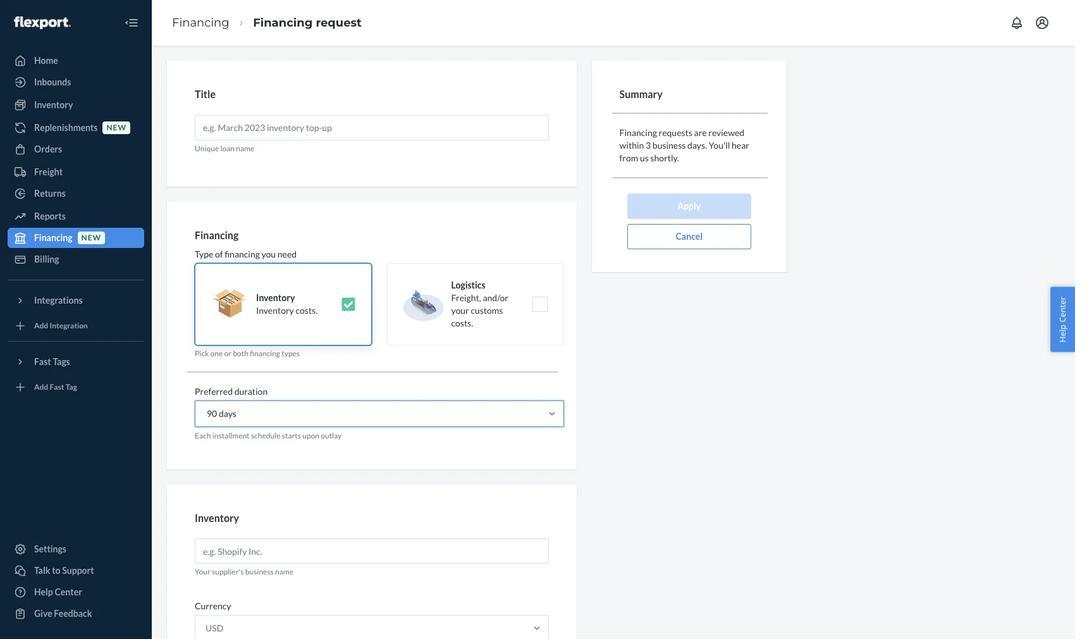 Task type: vqa. For each thing, say whether or not it's contained in the screenshot.
your
yes



Task type: describe. For each thing, give the bounding box(es) containing it.
to
[[52, 565, 60, 576]]

from
[[620, 152, 639, 163]]

financing for financing requests are reviewed within 3 business days. you'll hear from us shortly.
[[620, 127, 657, 138]]

talk to support
[[34, 565, 94, 576]]

your
[[451, 305, 469, 316]]

preferred duration
[[195, 386, 268, 397]]

usd
[[206, 623, 223, 634]]

1 vertical spatial help
[[34, 587, 53, 597]]

business inside the financing requests are reviewed within 3 business days. you'll hear from us shortly.
[[653, 140, 686, 150]]

home link
[[8, 51, 144, 71]]

give feedback button
[[8, 604, 144, 624]]

returns
[[34, 188, 66, 199]]

talk
[[34, 565, 50, 576]]

talk to support button
[[8, 561, 144, 581]]

request
[[316, 16, 362, 30]]

feedback
[[54, 608, 92, 619]]

unique
[[195, 143, 219, 153]]

0 horizontal spatial name
[[236, 143, 254, 153]]

title
[[195, 88, 216, 100]]

home
[[34, 55, 58, 66]]

new for financing
[[81, 233, 101, 243]]

integrations
[[34, 295, 83, 306]]

financing request
[[253, 16, 362, 30]]

billing link
[[8, 249, 144, 270]]

give
[[34, 608, 52, 619]]

90 days
[[207, 408, 237, 419]]

3
[[646, 140, 651, 150]]

types
[[282, 349, 300, 358]]

open account menu image
[[1035, 15, 1050, 30]]

1 vertical spatial business
[[245, 567, 274, 577]]

fast tags button
[[8, 352, 144, 372]]

settings link
[[8, 539, 144, 559]]

logistics freight, and/or your customs costs.
[[451, 280, 509, 329]]

summary
[[620, 88, 663, 100]]

one
[[210, 349, 223, 358]]

apply
[[678, 200, 701, 211]]

type of financing you need
[[195, 249, 297, 260]]

replenishments
[[34, 122, 98, 133]]

inbounds link
[[8, 72, 144, 92]]

e.g. March 2023 inventory top-up field
[[195, 115, 549, 140]]

within
[[620, 140, 644, 150]]

e.g. Shopify Inc. field
[[195, 539, 549, 564]]

help center link
[[8, 582, 144, 602]]

fast inside fast tags dropdown button
[[34, 356, 51, 367]]

inventory link
[[8, 95, 144, 115]]

inbounds
[[34, 77, 71, 87]]

you
[[262, 249, 276, 260]]

add fast tag
[[34, 382, 77, 392]]

starts
[[282, 431, 301, 441]]

of
[[215, 249, 223, 260]]

upon
[[303, 431, 320, 441]]

logistics
[[451, 280, 486, 291]]

financing request link
[[253, 16, 362, 30]]

check square image
[[341, 297, 356, 312]]

add integration link
[[8, 316, 144, 336]]

breadcrumbs navigation
[[162, 4, 372, 41]]

inventory up supplier's on the left bottom of the page
[[195, 512, 239, 524]]

preferred
[[195, 386, 233, 397]]

fast inside add fast tag link
[[50, 382, 64, 392]]

you'll
[[709, 140, 730, 150]]

integrations button
[[8, 290, 144, 311]]

90
[[207, 408, 217, 419]]

inventory up types
[[256, 305, 294, 316]]

schedule
[[251, 431, 281, 441]]

hear
[[732, 140, 750, 150]]

1 horizontal spatial name
[[275, 567, 294, 577]]

open notifications image
[[1010, 15, 1025, 30]]

days
[[219, 408, 237, 419]]

currency
[[195, 601, 231, 611]]

supplier's
[[212, 567, 244, 577]]

add for add integration
[[34, 321, 48, 331]]

your supplier's business name
[[195, 567, 294, 577]]

give feedback
[[34, 608, 92, 619]]

help center inside help center 'button'
[[1058, 297, 1069, 343]]



Task type: locate. For each thing, give the bounding box(es) containing it.
business right supplier's on the left bottom of the page
[[245, 567, 274, 577]]

costs. left check square 'image'
[[296, 305, 318, 316]]

0 horizontal spatial center
[[55, 587, 82, 597]]

1 horizontal spatial help
[[1058, 325, 1069, 343]]

reports
[[34, 211, 66, 221]]

financing
[[225, 249, 260, 260], [250, 349, 280, 358]]

or
[[224, 349, 232, 358]]

freight,
[[451, 293, 481, 303]]

your
[[195, 567, 211, 577]]

0 vertical spatial financing
[[225, 249, 260, 260]]

0 horizontal spatial help center
[[34, 587, 82, 597]]

apply button
[[628, 193, 751, 219]]

new up orders link
[[107, 123, 127, 133]]

inventory
[[34, 99, 73, 110], [256, 293, 295, 303], [256, 305, 294, 316], [195, 512, 239, 524]]

0 vertical spatial name
[[236, 143, 254, 153]]

help center button
[[1051, 287, 1076, 352]]

are
[[694, 127, 707, 138]]

fast
[[34, 356, 51, 367], [50, 382, 64, 392]]

each
[[195, 431, 211, 441]]

financing inside the financing requests are reviewed within 3 business days. you'll hear from us shortly.
[[620, 127, 657, 138]]

1 vertical spatial financing
[[250, 349, 280, 358]]

0 horizontal spatial costs.
[[296, 305, 318, 316]]

unique loan name
[[195, 143, 254, 153]]

each installment schedule starts upon outlay
[[195, 431, 342, 441]]

pick
[[195, 349, 209, 358]]

1 horizontal spatial business
[[653, 140, 686, 150]]

1 horizontal spatial costs.
[[451, 318, 473, 329]]

1 vertical spatial help center
[[34, 587, 82, 597]]

financing
[[172, 16, 229, 30], [253, 16, 313, 30], [620, 127, 657, 138], [195, 229, 239, 241], [34, 232, 72, 243]]

0 vertical spatial costs.
[[296, 305, 318, 316]]

1 vertical spatial new
[[81, 233, 101, 243]]

0 vertical spatial fast
[[34, 356, 51, 367]]

tags
[[53, 356, 70, 367]]

support
[[62, 565, 94, 576]]

financing for financing request
[[253, 16, 313, 30]]

and/or
[[483, 293, 509, 303]]

1 horizontal spatial center
[[1058, 297, 1069, 322]]

billing
[[34, 254, 59, 264]]

costs. inside logistics freight, and/or your customs costs.
[[451, 318, 473, 329]]

both
[[233, 349, 249, 358]]

loan
[[220, 143, 235, 153]]

inventory inventory costs.
[[256, 293, 318, 316]]

0 vertical spatial help center
[[1058, 297, 1069, 343]]

1 add from the top
[[34, 321, 48, 331]]

integration
[[50, 321, 88, 331]]

returns link
[[8, 183, 144, 204]]

us
[[640, 152, 649, 163]]

name right loan
[[236, 143, 254, 153]]

add down fast tags
[[34, 382, 48, 392]]

costs. down your
[[451, 318, 473, 329]]

installment
[[212, 431, 250, 441]]

close navigation image
[[124, 15, 139, 30]]

requests
[[659, 127, 693, 138]]

0 vertical spatial business
[[653, 140, 686, 150]]

reviewed
[[709, 127, 745, 138]]

add fast tag link
[[8, 377, 144, 397]]

financing right "of"
[[225, 249, 260, 260]]

1 horizontal spatial new
[[107, 123, 127, 133]]

0 horizontal spatial business
[[245, 567, 274, 577]]

tag
[[66, 382, 77, 392]]

help center
[[1058, 297, 1069, 343], [34, 587, 82, 597]]

pick one or both financing types
[[195, 349, 300, 358]]

orders link
[[8, 139, 144, 159]]

add left the integration
[[34, 321, 48, 331]]

add inside add integration link
[[34, 321, 48, 331]]

add inside add fast tag link
[[34, 382, 48, 392]]

2 add from the top
[[34, 382, 48, 392]]

cancel
[[676, 231, 703, 241]]

financing for financing link
[[172, 16, 229, 30]]

customs
[[471, 305, 503, 316]]

cancel button
[[628, 224, 751, 249]]

center inside 'button'
[[1058, 297, 1069, 322]]

0 vertical spatial help
[[1058, 325, 1069, 343]]

0 vertical spatial center
[[1058, 297, 1069, 322]]

financing right both
[[250, 349, 280, 358]]

inventory down inbounds
[[34, 99, 73, 110]]

help inside 'button'
[[1058, 325, 1069, 343]]

orders
[[34, 144, 62, 154]]

freight
[[34, 166, 63, 177]]

1 vertical spatial add
[[34, 382, 48, 392]]

shortly.
[[651, 152, 679, 163]]

fast tags
[[34, 356, 70, 367]]

financing link
[[172, 16, 229, 30]]

need
[[278, 249, 297, 260]]

add integration
[[34, 321, 88, 331]]

business up the shortly. in the right of the page
[[653, 140, 686, 150]]

help center inside help center link
[[34, 587, 82, 597]]

1 vertical spatial fast
[[50, 382, 64, 392]]

settings
[[34, 543, 66, 554]]

add
[[34, 321, 48, 331], [34, 382, 48, 392]]

flexport logo image
[[14, 16, 71, 29]]

name right supplier's on the left bottom of the page
[[275, 567, 294, 577]]

costs. inside inventory inventory costs.
[[296, 305, 318, 316]]

1 vertical spatial center
[[55, 587, 82, 597]]

0 vertical spatial new
[[107, 123, 127, 133]]

0 horizontal spatial new
[[81, 233, 101, 243]]

fast left 'tags'
[[34, 356, 51, 367]]

new for replenishments
[[107, 123, 127, 133]]

outlay
[[321, 431, 342, 441]]

0 horizontal spatial help
[[34, 587, 53, 597]]

freight link
[[8, 162, 144, 182]]

help
[[1058, 325, 1069, 343], [34, 587, 53, 597]]

1 horizontal spatial help center
[[1058, 297, 1069, 343]]

type
[[195, 249, 213, 260]]

1 vertical spatial costs.
[[451, 318, 473, 329]]

duration
[[235, 386, 268, 397]]

new down reports link
[[81, 233, 101, 243]]

fast left 'tag'
[[50, 382, 64, 392]]

add for add fast tag
[[34, 382, 48, 392]]

reports link
[[8, 206, 144, 227]]

business
[[653, 140, 686, 150], [245, 567, 274, 577]]

1 vertical spatial name
[[275, 567, 294, 577]]

inventory down "you"
[[256, 293, 295, 303]]

0 vertical spatial add
[[34, 321, 48, 331]]

financing requests are reviewed within 3 business days. you'll hear from us shortly.
[[620, 127, 750, 163]]

days.
[[688, 140, 707, 150]]



